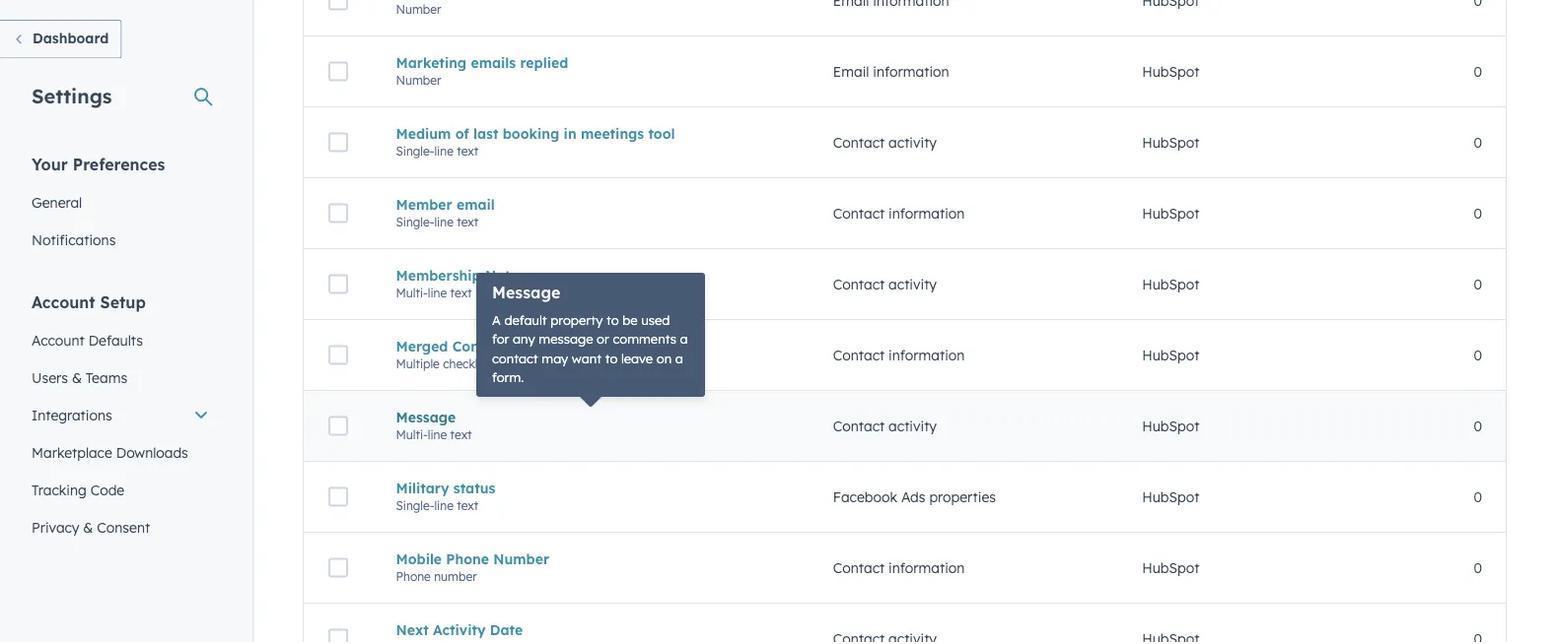 Task type: describe. For each thing, give the bounding box(es) containing it.
dashboard
[[33, 30, 109, 47]]

checkboxes
[[443, 357, 508, 372]]

member
[[396, 196, 452, 214]]

general link
[[20, 184, 221, 221]]

single- inside medium of last booking in meetings tool single-line text
[[396, 144, 434, 159]]

defaults
[[88, 332, 143, 349]]

email information
[[833, 63, 949, 81]]

tracking code
[[32, 482, 124, 499]]

integrations button
[[20, 397, 221, 434]]

account defaults
[[32, 332, 143, 349]]

mobile
[[396, 551, 442, 569]]

account setup
[[32, 292, 146, 312]]

number inside mobile phone number phone number
[[493, 551, 549, 569]]

used
[[641, 313, 670, 329]]

users
[[32, 369, 68, 387]]

facebook ads properties
[[833, 489, 996, 507]]

code
[[90, 482, 124, 499]]

single- for military
[[396, 499, 434, 514]]

contact information for merged contact ids
[[833, 347, 965, 365]]

0 for membership notes
[[1474, 276, 1482, 294]]

privacy & consent
[[32, 519, 150, 536]]

marketplace downloads link
[[20, 434, 221, 472]]

consent
[[97, 519, 150, 536]]

settings
[[32, 83, 112, 108]]

a
[[492, 313, 501, 329]]

marketing emails replied number
[[396, 54, 568, 88]]

merged
[[396, 338, 448, 356]]

contact for message
[[833, 418, 885, 436]]

3 contact activity from the top
[[833, 418, 937, 436]]

marketing
[[396, 54, 467, 72]]

tracking code link
[[20, 472, 221, 509]]

0 vertical spatial to
[[606, 313, 619, 329]]

activity
[[433, 622, 486, 640]]

integrations
[[32, 407, 112, 424]]

military status single-line text
[[396, 480, 495, 514]]

& for privacy
[[83, 519, 93, 536]]

0 for mobile phone number
[[1474, 560, 1482, 578]]

account for account setup
[[32, 292, 95, 312]]

information for merged contact ids
[[889, 347, 965, 365]]

message a default property to be used for any message or comments a contact may want to leave on a form.
[[492, 284, 688, 387]]

single- for member
[[396, 215, 434, 230]]

setup
[[100, 292, 146, 312]]

0 for marketing emails replied
[[1474, 63, 1482, 81]]

of
[[455, 125, 469, 143]]

property
[[551, 313, 603, 329]]

preferences
[[73, 154, 165, 174]]

0 for message
[[1474, 418, 1482, 436]]

3 activity from the top
[[889, 418, 937, 436]]

0 for member email
[[1474, 205, 1482, 223]]

status
[[453, 480, 495, 498]]

text for status
[[457, 499, 479, 514]]

& for users
[[72, 369, 82, 387]]

information for mobile phone number
[[889, 560, 965, 578]]

notes
[[485, 267, 525, 285]]

meetings
[[581, 125, 644, 143]]

any
[[513, 332, 535, 348]]

privacy & consent link
[[20, 509, 221, 547]]

ads
[[901, 489, 925, 507]]

medium
[[396, 125, 451, 143]]

member email single-line text
[[396, 196, 495, 230]]

line for military
[[434, 499, 453, 514]]

in
[[564, 125, 576, 143]]

email
[[833, 63, 869, 81]]

users & teams
[[32, 369, 127, 387]]

contact for mobile phone number
[[833, 560, 885, 578]]

0 for medium of last booking in meetings tool
[[1474, 134, 1482, 152]]

replied
[[520, 54, 568, 72]]

teams
[[86, 369, 127, 387]]

last
[[473, 125, 498, 143]]

membership notes multi-line text
[[396, 267, 525, 301]]

medium of last booking in meetings tool button
[[396, 125, 786, 143]]

your preferences element
[[20, 153, 221, 259]]

number inside marketing emails replied number
[[396, 73, 441, 88]]

form.
[[492, 370, 524, 387]]

message
[[539, 332, 593, 348]]

0 for merged contact ids
[[1474, 347, 1482, 365]]

account setup element
[[20, 291, 221, 584]]

may
[[542, 351, 568, 367]]

ids
[[511, 338, 535, 356]]

properties
[[929, 489, 996, 507]]

contact
[[492, 351, 538, 367]]

next activity date
[[396, 622, 523, 640]]

next
[[396, 622, 429, 640]]

your
[[32, 154, 68, 174]]

message button
[[396, 409, 786, 427]]

text inside message multi-line text
[[450, 428, 472, 443]]

want
[[572, 351, 602, 367]]

0 vertical spatial phone
[[446, 551, 489, 569]]

information for marketing emails replied
[[873, 63, 949, 81]]

tool
[[648, 125, 675, 143]]

hubspot for message
[[1142, 418, 1200, 436]]

merged contact ids multiple checkboxes
[[396, 338, 535, 372]]

contact information for member email
[[833, 205, 965, 223]]

emails
[[471, 54, 516, 72]]

military
[[396, 480, 449, 498]]

hubspot for member email
[[1142, 205, 1200, 223]]



Task type: vqa. For each thing, say whether or not it's contained in the screenshot.


Task type: locate. For each thing, give the bounding box(es) containing it.
multi-
[[396, 286, 428, 301], [396, 428, 428, 443]]

users & teams link
[[20, 359, 221, 397]]

multi- inside membership notes multi-line text
[[396, 286, 428, 301]]

1 vertical spatial message
[[396, 409, 456, 427]]

your preferences
[[32, 154, 165, 174]]

message
[[492, 284, 561, 303], [396, 409, 456, 427]]

leave
[[621, 351, 653, 367]]

7 0 from the top
[[1474, 489, 1482, 507]]

text inside medium of last booking in meetings tool single-line text
[[457, 144, 479, 159]]

account for account defaults
[[32, 332, 85, 349]]

hubspot for membership notes
[[1142, 276, 1200, 294]]

text for notes
[[450, 286, 472, 301]]

0 vertical spatial &
[[72, 369, 82, 387]]

line for member
[[434, 215, 453, 230]]

3 0 from the top
[[1474, 205, 1482, 223]]

1 activity from the top
[[889, 134, 937, 152]]

0 horizontal spatial phone
[[396, 570, 431, 585]]

message tooltip
[[476, 274, 705, 398]]

1 vertical spatial phone
[[396, 570, 431, 585]]

1 hubspot from the top
[[1142, 63, 1200, 81]]

dashboard link
[[0, 20, 122, 59]]

multi- up "military"
[[396, 428, 428, 443]]

email
[[456, 196, 495, 214]]

& right users
[[72, 369, 82, 387]]

& inside 'link'
[[83, 519, 93, 536]]

1 vertical spatial number
[[396, 73, 441, 88]]

text inside military status single-line text
[[457, 499, 479, 514]]

0
[[1474, 63, 1482, 81], [1474, 134, 1482, 152], [1474, 205, 1482, 223], [1474, 276, 1482, 294], [1474, 347, 1482, 365], [1474, 418, 1482, 436], [1474, 489, 1482, 507], [1474, 560, 1482, 578]]

hubspot
[[1142, 63, 1200, 81], [1142, 134, 1200, 152], [1142, 205, 1200, 223], [1142, 276, 1200, 294], [1142, 347, 1200, 365], [1142, 418, 1200, 436], [1142, 489, 1200, 507], [1142, 560, 1200, 578]]

on
[[656, 351, 672, 367]]

0 horizontal spatial &
[[72, 369, 82, 387]]

1 0 from the top
[[1474, 63, 1482, 81]]

line down the medium
[[434, 144, 453, 159]]

1 horizontal spatial phone
[[446, 551, 489, 569]]

3 single- from the top
[[396, 499, 434, 514]]

contact information
[[833, 205, 965, 223], [833, 347, 965, 365], [833, 560, 965, 578]]

tracking
[[32, 482, 87, 499]]

message for message a default property to be used for any message or comments a contact may want to leave on a form.
[[492, 284, 561, 303]]

line inside member email single-line text
[[434, 215, 453, 230]]

contact for medium of last booking in meetings tool
[[833, 134, 885, 152]]

1 vertical spatial contact activity
[[833, 276, 937, 294]]

1 vertical spatial a
[[675, 351, 683, 367]]

1 account from the top
[[32, 292, 95, 312]]

hubspot for medium of last booking in meetings tool
[[1142, 134, 1200, 152]]

contact for membership notes
[[833, 276, 885, 294]]

line for membership
[[428, 286, 447, 301]]

4 0 from the top
[[1474, 276, 1482, 294]]

contact inside merged contact ids multiple checkboxes
[[452, 338, 506, 356]]

1 vertical spatial &
[[83, 519, 93, 536]]

1 vertical spatial multi-
[[396, 428, 428, 443]]

phone up 'number'
[[446, 551, 489, 569]]

line inside membership notes multi-line text
[[428, 286, 447, 301]]

account defaults link
[[20, 322, 221, 359]]

1 horizontal spatial message
[[492, 284, 561, 303]]

line inside medium of last booking in meetings tool single-line text
[[434, 144, 453, 159]]

number up date
[[493, 551, 549, 569]]

to
[[606, 313, 619, 329], [605, 351, 618, 367]]

3 contact information from the top
[[833, 560, 965, 578]]

multiple
[[396, 357, 440, 372]]

message up "default"
[[492, 284, 561, 303]]

multi- inside message multi-line text
[[396, 428, 428, 443]]

medium of last booking in meetings tool single-line text
[[396, 125, 675, 159]]

a
[[680, 332, 688, 348], [675, 351, 683, 367]]

marketplace
[[32, 444, 112, 461]]

contact information for mobile phone number
[[833, 560, 965, 578]]

booking
[[503, 125, 559, 143]]

information for member email
[[889, 205, 965, 223]]

6 0 from the top
[[1474, 418, 1482, 436]]

0 vertical spatial activity
[[889, 134, 937, 152]]

2 vertical spatial single-
[[396, 499, 434, 514]]

privacy
[[32, 519, 79, 536]]

2 account from the top
[[32, 332, 85, 349]]

a right comments
[[680, 332, 688, 348]]

activity for text
[[889, 276, 937, 294]]

multi- down membership
[[396, 286, 428, 301]]

2 contact information from the top
[[833, 347, 965, 365]]

0 vertical spatial multi-
[[396, 286, 428, 301]]

line inside message multi-line text
[[428, 428, 447, 443]]

2 vertical spatial activity
[[889, 418, 937, 436]]

single- down "military"
[[396, 499, 434, 514]]

default
[[504, 313, 547, 329]]

line down member
[[434, 215, 453, 230]]

number down marketing
[[396, 73, 441, 88]]

2 vertical spatial contact activity
[[833, 418, 937, 436]]

text down status
[[457, 499, 479, 514]]

merged contact ids button
[[396, 338, 786, 356]]

membership
[[396, 267, 481, 285]]

date
[[490, 622, 523, 640]]

line down membership
[[428, 286, 447, 301]]

text down membership
[[450, 286, 472, 301]]

downloads
[[116, 444, 188, 461]]

activity
[[889, 134, 937, 152], [889, 276, 937, 294], [889, 418, 937, 436]]

number up marketing
[[396, 2, 441, 17]]

to down or
[[605, 351, 618, 367]]

3 hubspot from the top
[[1142, 205, 1200, 223]]

contact for merged contact ids
[[833, 347, 885, 365]]

contact activity for in
[[833, 134, 937, 152]]

text down of
[[457, 144, 479, 159]]

military status button
[[396, 480, 786, 498]]

number
[[434, 570, 477, 585]]

4 hubspot from the top
[[1142, 276, 1200, 294]]

account up account defaults
[[32, 292, 95, 312]]

single- inside military status single-line text
[[396, 499, 434, 514]]

activity for in
[[889, 134, 937, 152]]

1 multi- from the top
[[396, 286, 428, 301]]

mobile phone number phone number
[[396, 551, 549, 585]]

2 multi- from the top
[[396, 428, 428, 443]]

line down "military"
[[434, 499, 453, 514]]

line inside military status single-line text
[[434, 499, 453, 514]]

contact activity
[[833, 134, 937, 152], [833, 276, 937, 294], [833, 418, 937, 436]]

text inside member email single-line text
[[457, 215, 479, 230]]

5 hubspot from the top
[[1142, 347, 1200, 365]]

1 contact activity from the top
[[833, 134, 937, 152]]

message for message multi-line text
[[396, 409, 456, 427]]

0 vertical spatial contact activity
[[833, 134, 937, 152]]

line up "military"
[[428, 428, 447, 443]]

message inside message multi-line text
[[396, 409, 456, 427]]

comments
[[613, 332, 676, 348]]

phone
[[446, 551, 489, 569], [396, 570, 431, 585]]

0 vertical spatial message
[[492, 284, 561, 303]]

notifications
[[32, 231, 116, 248]]

5 0 from the top
[[1474, 347, 1482, 365]]

0 vertical spatial a
[[680, 332, 688, 348]]

7 hubspot from the top
[[1142, 489, 1200, 507]]

2 hubspot from the top
[[1142, 134, 1200, 152]]

8 hubspot from the top
[[1142, 560, 1200, 578]]

single- inside member email single-line text
[[396, 215, 434, 230]]

2 single- from the top
[[396, 215, 434, 230]]

2 0 from the top
[[1474, 134, 1482, 152]]

account up users
[[32, 332, 85, 349]]

hubspot for marketing emails replied
[[1142, 63, 1200, 81]]

phone down mobile
[[396, 570, 431, 585]]

2 vertical spatial number
[[493, 551, 549, 569]]

message multi-line text
[[396, 409, 472, 443]]

1 vertical spatial to
[[605, 351, 618, 367]]

marketing emails replied button
[[396, 54, 786, 72]]

to left "be"
[[606, 313, 619, 329]]

number
[[396, 2, 441, 17], [396, 73, 441, 88], [493, 551, 549, 569]]

2 vertical spatial contact information
[[833, 560, 965, 578]]

for
[[492, 332, 509, 348]]

1 vertical spatial contact information
[[833, 347, 965, 365]]

general
[[32, 194, 82, 211]]

mobile phone number button
[[396, 551, 786, 569]]

& right privacy
[[83, 519, 93, 536]]

0 vertical spatial account
[[32, 292, 95, 312]]

1 single- from the top
[[396, 144, 434, 159]]

notifications link
[[20, 221, 221, 259]]

1 vertical spatial single-
[[396, 215, 434, 230]]

marketplace downloads
[[32, 444, 188, 461]]

1 horizontal spatial &
[[83, 519, 93, 536]]

membership notes button
[[396, 267, 786, 285]]

next activity date button
[[396, 622, 786, 640]]

text for email
[[457, 215, 479, 230]]

text down 'email'
[[457, 215, 479, 230]]

hubspot for mobile phone number
[[1142, 560, 1200, 578]]

2 activity from the top
[[889, 276, 937, 294]]

single- down the medium
[[396, 144, 434, 159]]

hubspot for military status
[[1142, 489, 1200, 507]]

single-
[[396, 144, 434, 159], [396, 215, 434, 230], [396, 499, 434, 514]]

text inside membership notes multi-line text
[[450, 286, 472, 301]]

or
[[597, 332, 609, 348]]

message inside message a default property to be used for any message or comments a contact may want to leave on a form.
[[492, 284, 561, 303]]

8 0 from the top
[[1474, 560, 1482, 578]]

contact for member email
[[833, 205, 885, 223]]

information
[[873, 63, 949, 81], [889, 205, 965, 223], [889, 347, 965, 365], [889, 560, 965, 578]]

single- down member
[[396, 215, 434, 230]]

1 contact information from the top
[[833, 205, 965, 223]]

member email button
[[396, 196, 786, 214]]

line
[[434, 144, 453, 159], [434, 215, 453, 230], [428, 286, 447, 301], [428, 428, 447, 443], [434, 499, 453, 514]]

0 vertical spatial number
[[396, 2, 441, 17]]

&
[[72, 369, 82, 387], [83, 519, 93, 536]]

0 vertical spatial contact information
[[833, 205, 965, 223]]

0 horizontal spatial message
[[396, 409, 456, 427]]

1 vertical spatial activity
[[889, 276, 937, 294]]

facebook
[[833, 489, 897, 507]]

2 contact activity from the top
[[833, 276, 937, 294]]

be
[[622, 313, 638, 329]]

1 vertical spatial account
[[32, 332, 85, 349]]

account inside "account defaults" link
[[32, 332, 85, 349]]

hubspot for merged contact ids
[[1142, 347, 1200, 365]]

0 vertical spatial single-
[[396, 144, 434, 159]]

contact activity for text
[[833, 276, 937, 294]]

0 for military status
[[1474, 489, 1482, 507]]

a right on at the bottom of the page
[[675, 351, 683, 367]]

message down multiple at the bottom left of page
[[396, 409, 456, 427]]

text up status
[[450, 428, 472, 443]]

6 hubspot from the top
[[1142, 418, 1200, 436]]

account
[[32, 292, 95, 312], [32, 332, 85, 349]]



